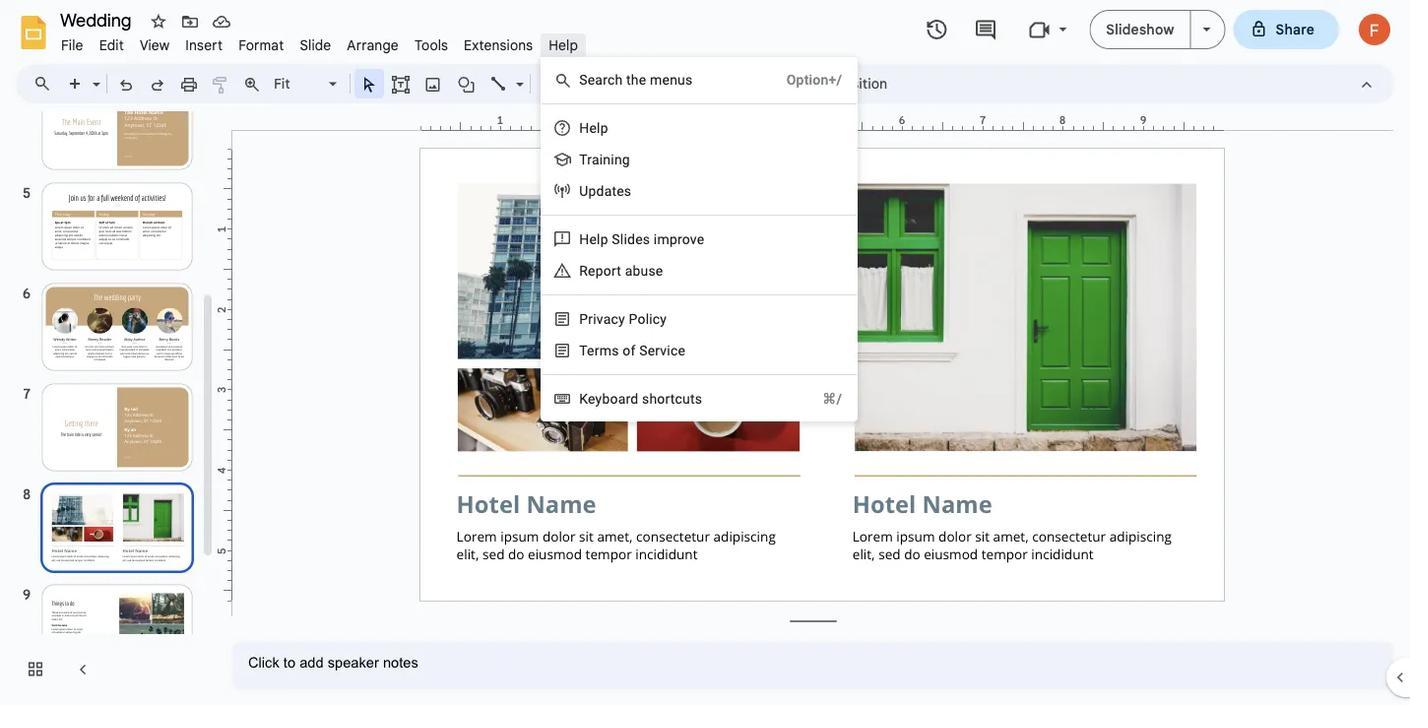 Task type: describe. For each thing, give the bounding box(es) containing it.
p rivacy policy
[[579, 311, 667, 327]]

help for help
[[549, 36, 578, 54]]

r
[[678, 231, 682, 247]]

help h element
[[579, 120, 614, 136]]

view menu item
[[132, 33, 178, 57]]

t raining
[[579, 151, 630, 167]]

view
[[140, 36, 170, 54]]

file menu item
[[53, 33, 91, 57]]

t
[[579, 151, 587, 167]]

training t element
[[579, 151, 636, 167]]

file
[[61, 36, 83, 54]]

option+/
[[787, 71, 842, 88]]

s
[[612, 342, 619, 359]]

search the menus m element
[[579, 71, 699, 88]]

h
[[579, 120, 589, 136]]

privacy policy p element
[[579, 311, 673, 327]]

pdates
[[589, 183, 632, 199]]

p
[[579, 311, 588, 327]]

background
[[582, 75, 660, 92]]

extensions menu item
[[456, 33, 541, 57]]

share button
[[1234, 10, 1340, 49]]

imp
[[654, 231, 678, 247]]

option+slash element
[[763, 70, 842, 90]]

application containing slideshow
[[0, 0, 1410, 705]]

theme
[[752, 75, 797, 92]]

share
[[1276, 21, 1315, 38]]

format menu item
[[231, 33, 292, 57]]

search the m enus
[[579, 71, 693, 88]]

slideshow button
[[1090, 10, 1191, 49]]

service
[[639, 342, 686, 359]]

menu inside application
[[541, 57, 858, 422]]

Menus field
[[25, 70, 68, 98]]

updates u element
[[579, 183, 638, 199]]

theme button
[[744, 69, 806, 98]]

⌘slash element
[[799, 389, 842, 409]]

tools menu item
[[407, 33, 456, 57]]

help menu item
[[541, 33, 586, 57]]

help slides improve r element
[[579, 231, 711, 247]]

u pdates
[[579, 183, 632, 199]]

term
[[579, 342, 612, 359]]

Zoom text field
[[271, 70, 326, 98]]

background button
[[573, 69, 669, 98]]

transition button
[[815, 69, 897, 98]]

a
[[625, 262, 633, 279]]

edit
[[99, 36, 124, 54]]

report a buse
[[579, 262, 663, 279]]

Star checkbox
[[145, 8, 172, 35]]

help slides imp r ove
[[579, 231, 705, 247]]

raining
[[587, 151, 630, 167]]

buse
[[633, 262, 663, 279]]

shape image
[[456, 70, 478, 98]]

search
[[579, 71, 623, 88]]

insert
[[185, 36, 223, 54]]

term s of service
[[579, 342, 686, 359]]



Task type: vqa. For each thing, say whether or not it's contained in the screenshot.


Task type: locate. For each thing, give the bounding box(es) containing it.
u
[[579, 183, 589, 199]]

report abuse a element
[[579, 262, 669, 279]]

Zoom field
[[268, 70, 346, 99]]

help for help slides imp r ove
[[579, 231, 608, 247]]

enus
[[662, 71, 693, 88]]

policy
[[629, 311, 667, 327]]

the
[[627, 71, 647, 88]]

of
[[623, 342, 636, 359]]

1 horizontal spatial help
[[579, 231, 608, 247]]

shortcuts
[[642, 391, 703, 407]]

1 vertical spatial help
[[579, 231, 608, 247]]

help inside menu
[[579, 231, 608, 247]]

transition
[[824, 75, 888, 92]]

menu bar containing file
[[53, 26, 586, 58]]

extensions
[[464, 36, 533, 54]]

menu bar
[[53, 26, 586, 58]]

menu containing search the
[[541, 57, 858, 422]]

menu bar banner
[[0, 0, 1410, 705]]

new slide with layout image
[[88, 71, 100, 78]]

arrange menu item
[[339, 33, 407, 57]]

0 vertical spatial help
[[549, 36, 578, 54]]

menu
[[541, 57, 858, 422]]

k
[[579, 391, 588, 407]]

navigation
[[0, 77, 217, 705]]

m
[[650, 71, 662, 88]]

ove
[[682, 231, 705, 247]]

main toolbar
[[58, 69, 898, 99]]

keyboard shortcuts k element
[[579, 391, 708, 407]]

rivacy
[[588, 311, 625, 327]]

slide menu item
[[292, 33, 339, 57]]

slide
[[300, 36, 331, 54]]

slides
[[612, 231, 650, 247]]

eyboard
[[588, 391, 639, 407]]

terms of service s element
[[579, 342, 691, 359]]

arrange
[[347, 36, 399, 54]]

edit menu item
[[91, 33, 132, 57]]

presentation options image
[[1203, 28, 1211, 32]]

tools
[[415, 36, 448, 54]]

elp
[[589, 120, 608, 136]]

⌘/
[[823, 391, 842, 407]]

report
[[579, 262, 621, 279]]

menu bar inside menu bar banner
[[53, 26, 586, 58]]

k eyboard shortcuts
[[579, 391, 703, 407]]

Rename text field
[[53, 8, 143, 32]]

insert image image
[[422, 70, 445, 98]]

slideshow
[[1106, 21, 1175, 38]]

insert menu item
[[178, 33, 231, 57]]

application
[[0, 0, 1410, 705]]

h elp
[[579, 120, 608, 136]]

help up report
[[579, 231, 608, 247]]

format
[[239, 36, 284, 54]]

0 horizontal spatial help
[[549, 36, 578, 54]]

help
[[549, 36, 578, 54], [579, 231, 608, 247]]

help right extensions menu item
[[549, 36, 578, 54]]

help inside menu item
[[549, 36, 578, 54]]



